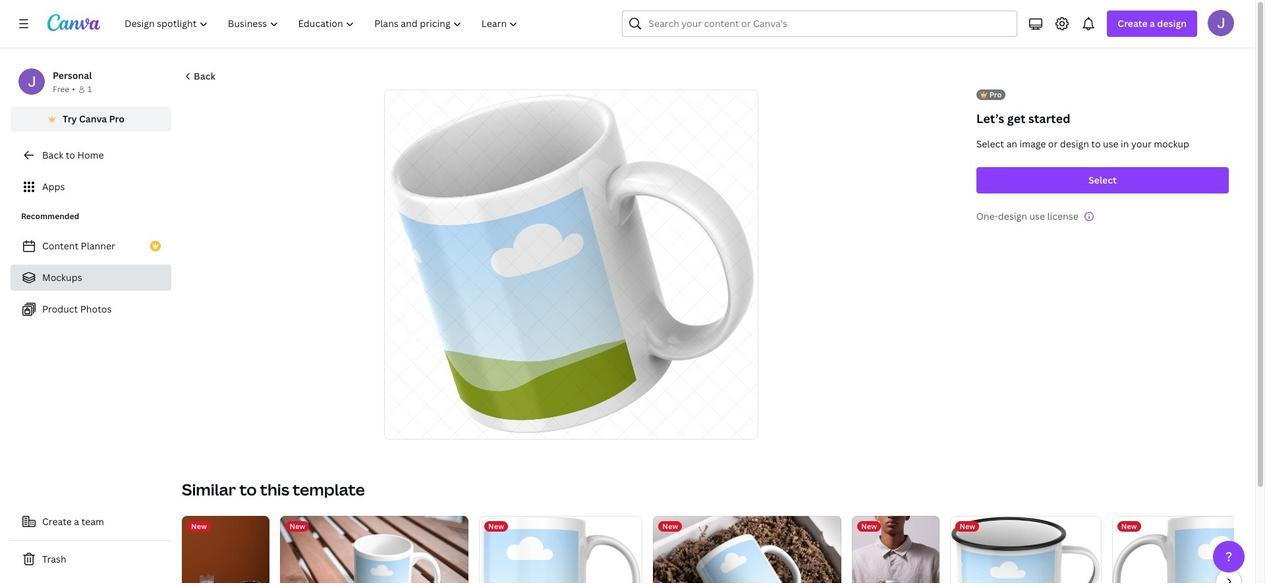 Task type: locate. For each thing, give the bounding box(es) containing it.
top level navigation element
[[116, 11, 530, 37]]

1 group from the left
[[182, 516, 270, 584]]

2 group from the left
[[280, 516, 469, 584]]

list
[[11, 233, 171, 323]]

None search field
[[622, 11, 1018, 37]]

7 group from the left
[[1112, 516, 1265, 584]]

Search search field
[[649, 11, 991, 36]]

group
[[182, 516, 270, 584], [280, 516, 469, 584], [479, 516, 643, 584], [653, 516, 842, 584], [852, 516, 940, 584], [951, 516, 1102, 584], [1112, 516, 1265, 584]]



Task type: vqa. For each thing, say whether or not it's contained in the screenshot.
bottommost 'Pro'
no



Task type: describe. For each thing, give the bounding box(es) containing it.
jacob simon image
[[1208, 10, 1234, 36]]

5 group from the left
[[852, 516, 940, 584]]

3 group from the left
[[479, 516, 643, 584]]

4 group from the left
[[653, 516, 842, 584]]

6 group from the left
[[951, 516, 1102, 584]]



